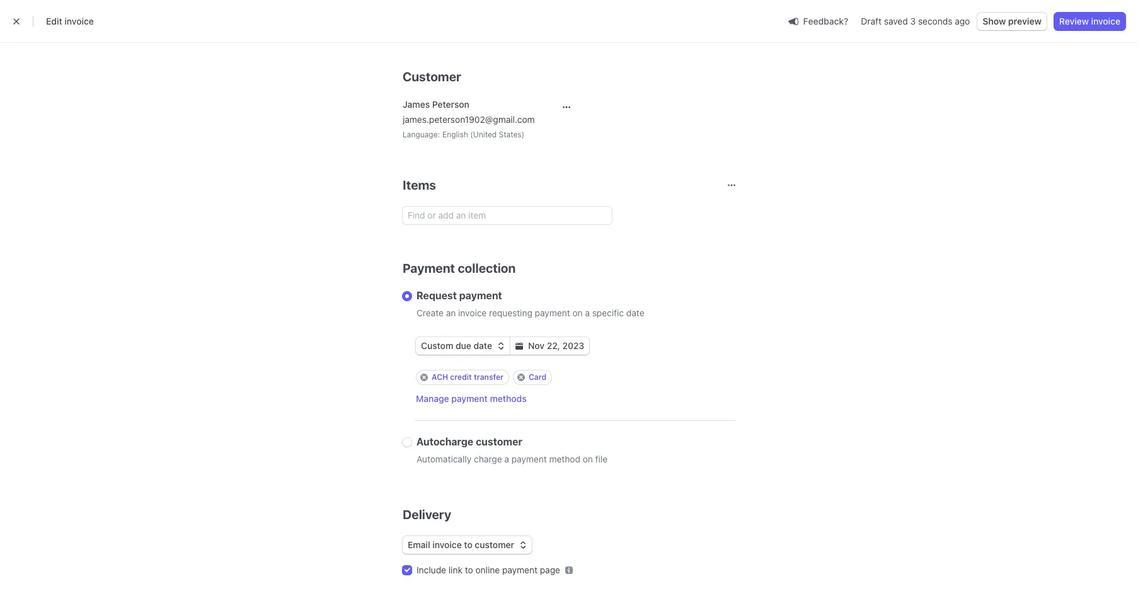 Task type: vqa. For each thing, say whether or not it's contained in the screenshot.
ALL associated with 1
no



Task type: describe. For each thing, give the bounding box(es) containing it.
customer
[[403, 69, 462, 84]]

seconds
[[919, 16, 953, 26]]

review invoice button
[[1055, 13, 1126, 30]]

charge
[[474, 454, 502, 465]]

english
[[443, 130, 468, 139]]

invoice for review invoice
[[1092, 16, 1121, 26]]

invoice for email invoice to customer
[[433, 540, 462, 551]]

collection
[[458, 261, 516, 276]]

feedback? button
[[784, 12, 854, 30]]

james.peterson1902@gmail.com
[[403, 114, 535, 125]]

svg image for email invoice to customer
[[520, 542, 527, 549]]

custom due date button
[[416, 337, 510, 355]]

method
[[550, 454, 581, 465]]

transfer
[[474, 373, 504, 382]]

email invoice to customer
[[408, 540, 515, 551]]

invoice inside request payment create an invoice requesting payment on a specific date
[[459, 308, 487, 318]]

customer inside autocharge customer automatically charge a payment method on file
[[476, 436, 523, 448]]

edit
[[46, 16, 62, 26]]

card
[[529, 373, 547, 382]]

due
[[456, 341, 472, 351]]

a inside request payment create an invoice requesting payment on a specific date
[[585, 308, 590, 318]]

customer inside popup button
[[475, 540, 515, 551]]

request
[[417, 290, 457, 301]]

show preview button
[[978, 13, 1047, 30]]

2023
[[563, 341, 585, 351]]

invoice for edit invoice
[[65, 16, 94, 26]]

peterson
[[432, 99, 470, 110]]

email invoice to customer button
[[403, 537, 532, 554]]

payment down collection
[[460, 290, 502, 301]]

payment collection
[[403, 261, 516, 276]]

to for customer
[[464, 540, 473, 551]]

remove card image
[[518, 374, 525, 382]]

link
[[449, 565, 463, 576]]

payment left "page"
[[503, 565, 538, 576]]

manage payment methods
[[416, 393, 527, 404]]

autocharge
[[417, 436, 474, 448]]

review
[[1060, 16, 1090, 26]]

states)
[[499, 130, 525, 139]]

request payment create an invoice requesting payment on a specific date
[[417, 290, 645, 318]]

email
[[408, 540, 430, 551]]

file
[[596, 454, 608, 465]]



Task type: locate. For each thing, give the bounding box(es) containing it.
james
[[403, 99, 430, 110]]

toolbar
[[416, 370, 553, 385]]

1 vertical spatial svg image
[[516, 342, 523, 350]]

0 horizontal spatial a
[[505, 454, 509, 465]]

payment down ach credit transfer
[[452, 393, 488, 404]]

1 horizontal spatial svg image
[[563, 103, 570, 111]]

0 vertical spatial a
[[585, 308, 590, 318]]

autocharge customer automatically charge a payment method on file
[[417, 436, 608, 465]]

ach credit transfer
[[432, 373, 504, 382]]

on for payment
[[573, 308, 583, 318]]

payment left method
[[512, 454, 547, 465]]

on for customer
[[583, 454, 593, 465]]

an
[[446, 308, 456, 318]]

automatically
[[417, 454, 472, 465]]

1 vertical spatial customer
[[475, 540, 515, 551]]

invoice inside popup button
[[433, 540, 462, 551]]

on left the 'specific'
[[573, 308, 583, 318]]

delivery
[[403, 508, 452, 522]]

1 vertical spatial on
[[583, 454, 593, 465]]

ago
[[956, 16, 971, 26]]

james peterson james.peterson1902@gmail.com language: english (united states)
[[403, 99, 535, 139]]

0 horizontal spatial svg image
[[516, 342, 523, 350]]

custom
[[421, 341, 454, 351]]

draft
[[862, 16, 882, 26]]

ach
[[432, 373, 448, 382]]

svg image inside nov 22, 2023 button
[[516, 342, 523, 350]]

date inside request payment create an invoice requesting payment on a specific date
[[627, 308, 645, 318]]

methods
[[490, 393, 527, 404]]

custom due date
[[421, 341, 493, 351]]

draft saved 3 seconds ago
[[862, 16, 971, 26]]

Find or add an item text field
[[403, 207, 612, 224]]

3
[[911, 16, 916, 26]]

1 vertical spatial date
[[474, 341, 493, 351]]

date
[[627, 308, 645, 318], [474, 341, 493, 351]]

0 vertical spatial to
[[464, 540, 473, 551]]

create
[[417, 308, 444, 318]]

invoice right an
[[459, 308, 487, 318]]

nov 22, 2023 button
[[511, 337, 590, 355]]

manage payment methods button
[[416, 393, 527, 405]]

1 horizontal spatial date
[[627, 308, 645, 318]]

edit invoice
[[46, 16, 94, 26]]

a inside autocharge customer automatically charge a payment method on file
[[505, 454, 509, 465]]

to right "link"
[[465, 565, 473, 576]]

0 horizontal spatial svg image
[[498, 342, 505, 350]]

specific
[[593, 308, 624, 318]]

saved
[[885, 16, 909, 26]]

payment up 22,
[[535, 308, 570, 318]]

(united
[[471, 130, 497, 139]]

svg image inside custom due date popup button
[[498, 342, 505, 350]]

show preview
[[983, 16, 1042, 26]]

review invoice
[[1060, 16, 1121, 26]]

tab list
[[959, 86, 1139, 119]]

requesting
[[489, 308, 533, 318]]

nov
[[528, 341, 545, 351]]

on
[[573, 308, 583, 318], [583, 454, 593, 465]]

online
[[476, 565, 500, 576]]

payment inside button
[[452, 393, 488, 404]]

svg image up 'include link to online payment page'
[[520, 542, 527, 549]]

1 vertical spatial svg image
[[520, 542, 527, 549]]

svg image
[[498, 342, 505, 350], [520, 542, 527, 549]]

invoice inside button
[[1092, 16, 1121, 26]]

date right the 'specific'
[[627, 308, 645, 318]]

invoice right review
[[1092, 16, 1121, 26]]

a left the 'specific'
[[585, 308, 590, 318]]

payment
[[403, 261, 455, 276]]

nov 22, 2023
[[528, 341, 585, 351]]

customer
[[476, 436, 523, 448], [475, 540, 515, 551]]

remove ach credit transfer image
[[421, 374, 428, 382]]

22,
[[547, 341, 560, 351]]

invoice
[[65, 16, 94, 26], [1092, 16, 1121, 26], [459, 308, 487, 318], [433, 540, 462, 551]]

svg image for custom due date
[[498, 342, 505, 350]]

a
[[585, 308, 590, 318], [505, 454, 509, 465]]

0 horizontal spatial date
[[474, 341, 493, 351]]

payment
[[460, 290, 502, 301], [535, 308, 570, 318], [452, 393, 488, 404], [512, 454, 547, 465], [503, 565, 538, 576]]

1 vertical spatial to
[[465, 565, 473, 576]]

1 horizontal spatial a
[[585, 308, 590, 318]]

to up 'include link to online payment page'
[[464, 540, 473, 551]]

invoice right edit
[[65, 16, 94, 26]]

date right due
[[474, 341, 493, 351]]

1 horizontal spatial svg image
[[520, 542, 527, 549]]

include
[[417, 565, 446, 576]]

1 vertical spatial a
[[505, 454, 509, 465]]

on left file
[[583, 454, 593, 465]]

customer up charge
[[476, 436, 523, 448]]

feedback?
[[804, 15, 849, 26]]

svg image
[[563, 103, 570, 111], [516, 342, 523, 350]]

include link to online payment page
[[417, 565, 561, 576]]

svg image up transfer
[[498, 342, 505, 350]]

items
[[403, 178, 436, 192]]

credit
[[450, 373, 472, 382]]

0 vertical spatial svg image
[[498, 342, 505, 350]]

show
[[983, 16, 1007, 26]]

0 vertical spatial customer
[[476, 436, 523, 448]]

date inside custom due date popup button
[[474, 341, 493, 351]]

0 vertical spatial svg image
[[563, 103, 570, 111]]

payment inside autocharge customer automatically charge a payment method on file
[[512, 454, 547, 465]]

0 vertical spatial on
[[573, 308, 583, 318]]

to for online
[[465, 565, 473, 576]]

manage
[[416, 393, 449, 404]]

on inside request payment create an invoice requesting payment on a specific date
[[573, 308, 583, 318]]

preview
[[1009, 16, 1042, 26]]

to inside email invoice to customer popup button
[[464, 540, 473, 551]]

customer up 'include link to online payment page'
[[475, 540, 515, 551]]

0 vertical spatial date
[[627, 308, 645, 318]]

to
[[464, 540, 473, 551], [465, 565, 473, 576]]

page
[[540, 565, 561, 576]]

toolbar containing ach credit transfer
[[416, 370, 553, 385]]

on inside autocharge customer automatically charge a payment method on file
[[583, 454, 593, 465]]

a right charge
[[505, 454, 509, 465]]

language:
[[403, 130, 440, 139]]

svg image inside email invoice to customer popup button
[[520, 542, 527, 549]]

invoice up "link"
[[433, 540, 462, 551]]



